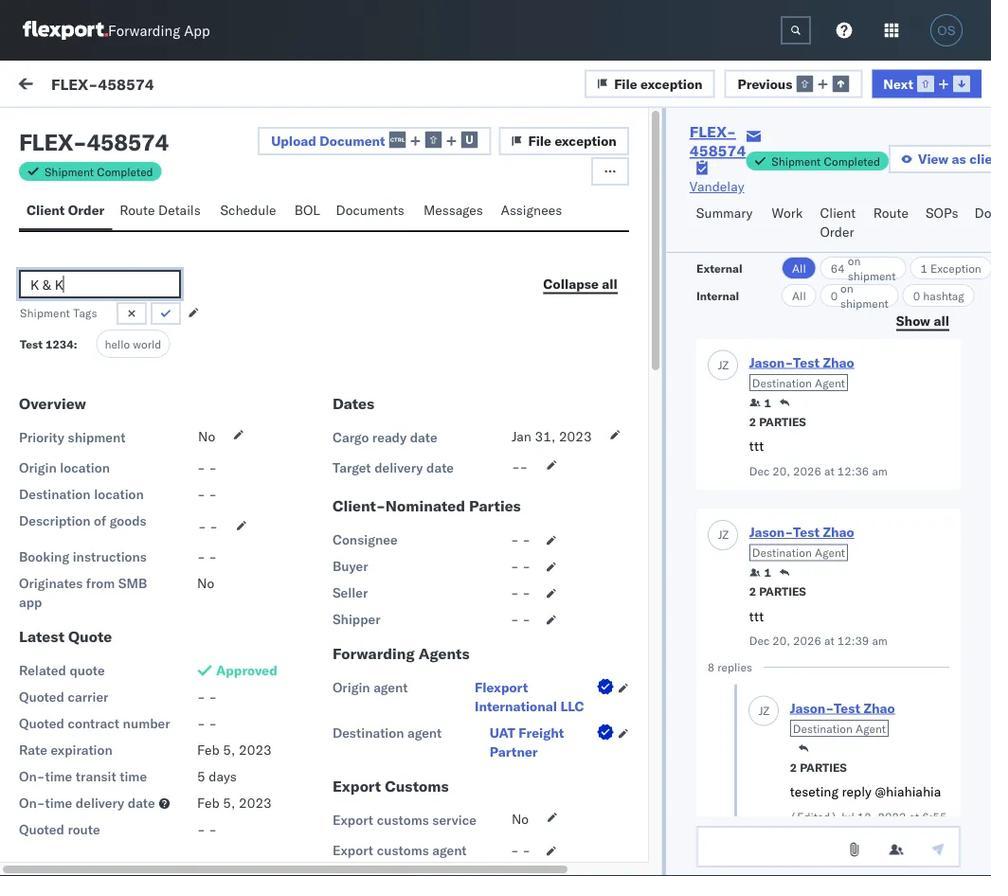 Task type: locate. For each thing, give the bounding box(es) containing it.
458574
[[98, 74, 154, 93], [87, 128, 169, 156], [690, 141, 746, 160], [802, 220, 851, 237], [802, 306, 851, 322], [802, 391, 851, 407], [802, 476, 851, 493], [802, 561, 851, 578], [802, 647, 851, 663], [802, 732, 851, 749], [802, 817, 851, 834]]

jul
[[840, 810, 855, 824]]

1 up 0 hashtag
[[920, 261, 927, 275]]

20,
[[365, 220, 386, 237], [365, 391, 386, 407], [773, 464, 790, 478], [773, 634, 790, 648]]

contract
[[68, 715, 119, 732]]

2 parties up ttt dec 20, 2026 at 12:39 am
[[749, 585, 806, 599]]

jason-test zhao button for ttt dec 20, 2026 at 12:39 am
[[749, 524, 854, 541]]

shipment completed up work
[[772, 154, 880, 168]]

jason-test zhao destination agent up reply
[[790, 700, 895, 736]]

shipment right 64 on the right top of the page
[[848, 269, 896, 283]]

test up priority shipment
[[57, 408, 80, 425]]

2 parties button for ttt dec 20, 2026 at 12:36 am
[[749, 413, 806, 429]]

0 horizontal spatial forwarding
[[108, 21, 180, 39]]

2 for ttt dec 20, 2026 at 12:36 am
[[749, 415, 756, 429]]

2 export from the top
[[333, 812, 373, 829]]

1 vertical spatial @
[[57, 750, 68, 766]]

route inside button
[[120, 202, 155, 218]]

on for 0
[[841, 281, 854, 295]]

1 horizontal spatial forwarding
[[333, 644, 415, 663]]

am right '12:33'
[[470, 391, 491, 407]]

forwarding agents
[[333, 644, 470, 663]]

0 vertical spatial all button
[[782, 257, 816, 280]]

on inside "0 on shipment"
[[841, 281, 854, 295]]

test msg
[[57, 408, 108, 425]]

service
[[432, 812, 477, 829]]

customs down export customs service
[[377, 842, 429, 859]]

parties
[[469, 497, 521, 516]]

0 horizontal spatial origin
[[19, 460, 57, 476]]

teseting
[[790, 784, 839, 800]]

agent for teseting reply @hiahiahia (edited)  jul 12, 2023 at 6:55 pm
[[856, 722, 886, 736]]

pst
[[494, 220, 517, 237], [494, 391, 517, 407], [485, 476, 508, 493], [485, 561, 508, 578], [477, 647, 500, 663], [477, 732, 500, 749], [477, 817, 500, 834]]

origin down priority
[[19, 460, 57, 476]]

0 vertical spatial feb 5, 2023
[[197, 742, 272, 759]]

0 horizontal spatial file
[[528, 133, 551, 149]]

all button left 64 on the right top of the page
[[782, 257, 816, 280]]

0 vertical spatial 17,
[[365, 476, 386, 493]]

2 parties button up the ttt dec 20, 2026 at 12:36 am
[[749, 413, 806, 429]]

next button
[[872, 69, 982, 98]]

work left item/shipment
[[805, 164, 830, 179]]

forwarding left app
[[108, 21, 180, 39]]

export down export customs service
[[333, 842, 373, 859]]

sops button
[[918, 196, 967, 252]]

jason-test zhao
[[92, 205, 192, 222], [92, 290, 192, 307], [92, 461, 192, 478], [92, 546, 192, 563], [92, 632, 192, 648], [92, 717, 192, 733], [92, 802, 192, 819]]

1 on- from the top
[[19, 769, 45, 785]]

0 vertical spatial 8,
[[365, 647, 377, 663]]

internal down summary button
[[696, 289, 739, 303]]

my work
[[19, 73, 103, 99]]

2 customs from the top
[[377, 842, 429, 859]]

1 vertical spatial agent
[[815, 546, 845, 560]]

7 jason-test zhao from the top
[[92, 802, 192, 819]]

export for export customs agent
[[333, 842, 373, 859]]

2026 inside ttt dec 20, 2026 at 12:39 am
[[793, 634, 821, 648]]

2 all from the top
[[792, 289, 806, 303]]

resize handle column header for related work item/shipment
[[943, 158, 966, 877]]

on down 64 on the right top of the page
[[841, 281, 854, 295]]

quoted up rate
[[19, 715, 64, 732]]

0 vertical spatial on-
[[19, 769, 45, 785]]

am down the messages
[[470, 220, 491, 237]]

date down the on-time transit time
[[128, 795, 155, 812]]

1 resize handle column header from the left
[[307, 158, 329, 877]]

2026, up nominated
[[389, 476, 426, 493]]

dec inside ttt dec 20, 2026 at 12:39 am
[[749, 634, 770, 648]]

1 horizontal spatial related
[[763, 164, 802, 179]]

pm
[[790, 825, 806, 839]]

1 vertical spatial jason-test zhao destination agent
[[749, 524, 854, 560]]

0 up show
[[913, 289, 920, 303]]

dec 8, 2026, 6:38 pm pst up export customs agent
[[338, 817, 500, 834]]

1 2026 from the top
[[793, 464, 821, 478]]

all left "0 on shipment"
[[792, 289, 806, 303]]

2 all button from the top
[[782, 284, 816, 307]]

export customs agent
[[333, 842, 467, 859]]

1 vertical spatial 5,
[[223, 795, 235, 812]]

0 horizontal spatial 0
[[831, 289, 838, 303]]

time
[[45, 769, 72, 785], [120, 769, 147, 785], [45, 795, 72, 812]]

agent down forwarding agents in the bottom left of the page
[[374, 679, 408, 696]]

0 horizontal spatial (0)
[[84, 120, 108, 137]]

at for ttt dec 20, 2026 at 12:36 am
[[824, 464, 835, 478]]

1 vertical spatial 8,
[[365, 732, 377, 749]]

12:33
[[430, 391, 467, 407]]

1 (0) from the left
[[84, 120, 108, 137]]

None text field
[[19, 270, 181, 299], [696, 826, 961, 868], [19, 270, 181, 299], [696, 826, 961, 868]]

6:47 up client-nominated parties
[[430, 476, 458, 493]]

jason-test zhao button
[[749, 354, 854, 371], [749, 524, 854, 541], [790, 700, 895, 716]]

6:47 down client-nominated parties
[[430, 561, 458, 578]]

jason-test zhao button down the ttt dec 20, 2026 at 12:36 am
[[749, 524, 854, 541]]

list
[[279, 120, 302, 137]]

external for external (0)
[[30, 120, 80, 137]]

resize handle column header
[[307, 158, 329, 877], [519, 158, 542, 877], [731, 158, 754, 877], [943, 158, 966, 877]]

0 horizontal spatial external
[[30, 120, 80, 137]]

2026 inside the ttt dec 20, 2026 at 12:36 am
[[793, 464, 821, 478]]

feb 5, 2023 up days
[[197, 742, 272, 759]]

origin for origin agent
[[333, 679, 370, 696]]

location up destination location
[[60, 460, 110, 476]]

1 vertical spatial quoted
[[19, 715, 64, 732]]

am for ttt dec 20, 2026 at 12:36 am
[[872, 464, 888, 478]]

test
[[134, 205, 159, 222], [134, 290, 159, 307], [20, 337, 43, 352], [793, 354, 820, 371], [134, 461, 159, 478], [793, 524, 820, 541], [134, 546, 159, 563], [134, 632, 159, 648], [834, 700, 861, 716], [134, 717, 159, 733], [109, 750, 135, 766], [134, 802, 159, 819]]

route
[[68, 822, 100, 838]]

at
[[824, 464, 835, 478], [824, 634, 835, 648], [909, 810, 919, 824]]

jason-test zhao destination agent
[[749, 354, 854, 390], [749, 524, 854, 560], [790, 700, 895, 736]]

1 button up the ttt dec 20, 2026 at 12:36 am
[[749, 395, 771, 410]]

0 horizontal spatial order
[[68, 202, 105, 218]]

feb up 5
[[197, 742, 220, 759]]

work
[[772, 205, 803, 221]]

external inside button
[[30, 120, 80, 137]]

documents button
[[328, 193, 416, 230]]

2 vertical spatial 1
[[764, 566, 771, 580]]

destination for ttt dec 20, 2026 at 12:39 am
[[752, 546, 812, 560]]

20, inside the ttt dec 20, 2026 at 12:36 am
[[773, 464, 790, 478]]

1 vertical spatial 6:38
[[421, 817, 450, 834]]

1 horizontal spatial route
[[874, 205, 909, 221]]

external
[[30, 120, 80, 137], [696, 261, 742, 275]]

0 vertical spatial jason-test zhao destination agent
[[749, 354, 854, 390]]

parties up the ttt dec 20, 2026 at 12:36 am
[[759, 415, 806, 429]]

1 vertical spatial 1 button
[[749, 565, 771, 580]]

origin
[[19, 460, 57, 476], [333, 679, 370, 696]]

am
[[470, 220, 491, 237], [470, 391, 491, 407]]

agent down the service
[[432, 842, 467, 859]]

hashtag
[[923, 289, 964, 303]]

0 horizontal spatial route
[[120, 202, 155, 218]]

destination up teseting
[[793, 722, 853, 736]]

64 on shipment
[[831, 253, 896, 283]]

zhao
[[163, 205, 192, 222], [163, 290, 192, 307], [823, 354, 854, 371], [163, 461, 192, 478], [823, 524, 854, 541], [163, 546, 192, 563], [163, 632, 192, 648], [864, 700, 895, 716], [163, 717, 192, 733], [163, 802, 192, 819]]

@ for @ tao liu
[[57, 664, 68, 681]]

2 0 from the left
[[913, 289, 920, 303]]

2 quoted from the top
[[19, 715, 64, 732]]

location up 'goods'
[[94, 486, 144, 503]]

flex - 458574
[[19, 128, 169, 156]]

1 up ttt dec 20, 2026 at 12:39 am
[[764, 566, 771, 580]]

0 horizontal spatial internal
[[127, 120, 173, 137]]

(0) down message button
[[177, 120, 202, 137]]

1 vertical spatial feb
[[197, 795, 220, 812]]

1 horizontal spatial client order
[[820, 205, 856, 240]]

2 vertical spatial jason-test zhao destination agent
[[790, 700, 895, 736]]

all right collapse
[[602, 275, 618, 292]]

0 vertical spatial exception
[[641, 75, 703, 92]]

location for origin location
[[60, 460, 110, 476]]

5,
[[223, 742, 235, 759], [223, 795, 235, 812]]

external for external
[[696, 261, 742, 275]]

2 vertical spatial 2
[[790, 760, 797, 775]]

1 vertical spatial related
[[19, 662, 66, 679]]

sops
[[926, 205, 958, 221]]

0 horizontal spatial client order button
[[19, 193, 112, 230]]

date up client-nominated parties
[[426, 460, 454, 476]]

latest quote
[[19, 627, 112, 646]]

internal for internal
[[696, 289, 739, 303]]

1 8, from the top
[[365, 647, 377, 663]]

shipment down the "msg"
[[68, 429, 125, 446]]

:
[[74, 337, 77, 352]]

external down my work
[[30, 120, 80, 137]]

1 vertical spatial origin
[[333, 679, 370, 696]]

1 vertical spatial 2 parties button
[[749, 583, 806, 599]]

0 vertical spatial work
[[54, 73, 103, 99]]

cargo
[[333, 429, 369, 446]]

am for ttt dec 20, 2026 at 12:39 am
[[872, 634, 888, 648]]

2 am from the top
[[872, 634, 888, 648]]

2 on- from the top
[[19, 795, 45, 812]]

pm left uat
[[454, 732, 473, 749]]

3 8, from the top
[[365, 817, 377, 834]]

all left 64 on the right top of the page
[[792, 261, 806, 275]]

0 horizontal spatial delivery
[[76, 795, 124, 812]]

8, up export customs
[[365, 732, 377, 749]]

order up 64 on the right top of the page
[[820, 224, 854, 240]]

0 vertical spatial export
[[333, 777, 381, 796]]

message list
[[220, 120, 302, 137]]

1 horizontal spatial client
[[820, 205, 856, 221]]

forwarding up origin agent
[[333, 644, 415, 663]]

jason-test zhao button down 12:39
[[790, 700, 895, 716]]

order down "flex - 458574"
[[68, 202, 105, 218]]

2 vertical spatial 2 parties button
[[790, 759, 847, 775]]

jan
[[512, 428, 532, 445]]

show all
[[896, 312, 950, 329]]

@ left tao at the left bottom of the page
[[57, 664, 68, 681]]

uat freight partner
[[490, 725, 564, 760]]

0 vertical spatial quoted
[[19, 689, 64, 706]]

internal for internal (0)
[[127, 120, 173, 137]]

1 horizontal spatial origin
[[333, 679, 370, 696]]

all for 0
[[792, 289, 806, 303]]

route
[[120, 202, 155, 218], [874, 205, 909, 221]]

1 horizontal spatial internal
[[696, 289, 739, 303]]

2 2026 from the top
[[793, 634, 821, 648]]

am inside ttt dec 20, 2026 at 12:39 am
[[872, 634, 888, 648]]

client for client order button to the left
[[27, 202, 65, 218]]

message down "flex - 458574"
[[59, 164, 104, 179]]

all inside button
[[934, 312, 950, 329]]

2 vertical spatial shipment
[[68, 429, 125, 446]]

collapse all
[[543, 275, 618, 292]]

3 test from the top
[[57, 579, 80, 596]]

2026 for ttt dec 20, 2026 at 12:36 am
[[793, 464, 821, 478]]

clie
[[970, 151, 991, 167]]

2 for ttt dec 20, 2026 at 12:39 am
[[749, 585, 756, 599]]

17, down consignee
[[365, 561, 386, 578]]

1 vertical spatial on
[[841, 281, 854, 295]]

5 jason-test zhao from the top
[[92, 632, 192, 648]]

am for 12:36
[[470, 220, 491, 237]]

destination
[[752, 376, 812, 390], [19, 486, 91, 503], [752, 546, 812, 560], [793, 722, 853, 736], [333, 725, 404, 742]]

1 quoted from the top
[[19, 689, 64, 706]]

2 vertical spatial test
[[57, 579, 80, 596]]

64
[[831, 261, 845, 275]]

0 vertical spatial dec 17, 2026, 6:47 pm pst
[[338, 476, 508, 493]]

assignees
[[501, 202, 562, 218]]

vandelay link
[[690, 177, 744, 196]]

file exception up category
[[528, 133, 617, 149]]

shipment inside 64 on shipment
[[848, 269, 896, 283]]

all for show all
[[934, 312, 950, 329]]

1 button for ttt dec 20, 2026 at 12:39 am
[[749, 565, 771, 580]]

1 vertical spatial parties
[[759, 585, 806, 599]]

dec
[[338, 220, 362, 237], [338, 391, 362, 407], [749, 464, 770, 478], [338, 476, 362, 493], [338, 561, 362, 578], [749, 634, 770, 648], [338, 647, 362, 663], [338, 732, 362, 749], [338, 817, 362, 834]]

1 vertical spatial order
[[820, 224, 854, 240]]

export up export customs service
[[333, 777, 381, 796]]

20, inside ttt dec 20, 2026 at 12:39 am
[[773, 634, 790, 648]]

1 vertical spatial 2
[[749, 585, 756, 599]]

2 parties for ttt dec 20, 2026 at 12:39 am
[[749, 585, 806, 599]]

0 vertical spatial customs
[[377, 812, 429, 829]]

client down flex on the top left
[[27, 202, 65, 218]]

6:39
[[421, 647, 450, 663]]

jason-test zhao down "flex - 458574"
[[92, 205, 192, 222]]

2 horizontal spatial message
[[220, 120, 276, 137]]

1 button for ttt dec 20, 2026 at 12:36 am
[[749, 395, 771, 410]]

destination agent
[[333, 725, 442, 742]]

2 vertical spatial at
[[909, 810, 919, 824]]

export customs service
[[333, 812, 477, 829]]

1 @ from the top
[[57, 664, 68, 681]]

internal inside button
[[127, 120, 173, 137]]

shipment
[[772, 154, 821, 168], [45, 164, 94, 179], [20, 306, 70, 320]]

delivery down ready
[[374, 460, 423, 476]]

1 1 button from the top
[[749, 395, 771, 410]]

j
[[65, 207, 68, 219], [65, 293, 68, 304], [718, 358, 722, 372], [65, 463, 68, 475], [718, 528, 722, 542], [65, 548, 68, 560], [65, 634, 68, 646], [759, 704, 763, 718], [65, 719, 68, 731], [65, 804, 68, 816]]

work up external (0)
[[54, 73, 103, 99]]

2 parties button up ttt dec 20, 2026 at 12:39 am
[[749, 583, 806, 599]]

@ left linjia
[[57, 750, 68, 766]]

1 all from the top
[[792, 261, 806, 275]]

forwarding for forwarding app
[[108, 21, 180, 39]]

origin for origin location
[[19, 460, 57, 476]]

@hiahiahia
[[875, 784, 941, 800]]

0 vertical spatial at
[[824, 464, 835, 478]]

customs
[[377, 812, 429, 829], [377, 842, 429, 859]]

route left 'details'
[[120, 202, 155, 218]]

booking
[[19, 549, 69, 565]]

1 vertical spatial forwarding
[[333, 644, 415, 663]]

uat
[[490, 725, 515, 742]]

1 all button from the top
[[782, 257, 816, 280]]

pst right the service
[[477, 817, 500, 834]]

2026, left '12:33'
[[389, 391, 426, 407]]

12:36 inside the ttt dec 20, 2026 at 12:36 am
[[838, 464, 869, 478]]

5, up days
[[223, 742, 235, 759]]

1 vertical spatial file
[[528, 133, 551, 149]]

at inside the ttt dec 20, 2026 at 12:36 am
[[824, 464, 835, 478]]

time down rate expiration
[[45, 769, 72, 785]]

rate expiration
[[19, 742, 113, 759]]

tao
[[71, 664, 93, 681]]

1 for ttt dec 20, 2026 at 12:36 am
[[764, 396, 771, 410]]

1 export from the top
[[333, 777, 381, 796]]

jason-test zhao down transit
[[92, 802, 192, 819]]

client order button up 64 on the right top of the page
[[813, 196, 866, 252]]

0 vertical spatial @
[[57, 664, 68, 681]]

as
[[952, 151, 966, 167]]

dec 17, 2026, 6:47 pm pst up nominated
[[338, 476, 508, 493]]

1 vertical spatial date
[[426, 460, 454, 476]]

client down related work item/shipment
[[820, 205, 856, 221]]

2 test from the top
[[57, 494, 80, 510]]

no
[[198, 428, 215, 445], [197, 575, 214, 592], [512, 811, 529, 828]]

shipment inside "0 on shipment"
[[841, 296, 889, 310]]

1 vertical spatial dec 17, 2026, 6:47 pm pst
[[338, 561, 508, 578]]

agent for ttt dec 20, 2026 at 12:39 am
[[815, 546, 845, 560]]

1 vertical spatial internal
[[696, 289, 739, 303]]

1 vertical spatial am
[[872, 634, 888, 648]]

quoted left route
[[19, 822, 64, 838]]

2 vertical spatial jason-test zhao button
[[790, 700, 895, 716]]

1 test from the top
[[57, 408, 80, 425]]

4 resize handle column header from the left
[[943, 158, 966, 877]]

31,
[[535, 428, 556, 445]]

1 vertical spatial export
[[333, 812, 373, 829]]

jan 31, 2023
[[512, 428, 592, 445]]

2 (0) from the left
[[177, 120, 202, 137]]

1 horizontal spatial message
[[141, 78, 196, 94]]

os button
[[925, 9, 968, 52]]

forwarding app
[[108, 21, 210, 39]]

2 parties button for ttt dec 20, 2026 at 12:39 am
[[749, 583, 806, 599]]

1 am from the top
[[470, 220, 491, 237]]

origin up destination agent
[[333, 679, 370, 696]]

jason-test zhao button for teseting reply @hiahiahia (edited)  jul 12, 2023 at 6:55 pm
[[790, 700, 895, 716]]

on- for on-time delivery date
[[19, 795, 45, 812]]

2 parties button for teseting reply @hiahiahia (edited)  jul 12, 2023 at 6:55 pm
[[790, 759, 847, 775]]

0 vertical spatial 2 parties button
[[749, 413, 806, 429]]

on inside 64 on shipment
[[848, 253, 861, 268]]

uat freight partner link
[[490, 724, 618, 762]]

quoted for quoted contract number
[[19, 715, 64, 732]]

1 vertical spatial external
[[696, 261, 742, 275]]

jason-test zhao up @ linjia test
[[92, 717, 192, 733]]

0 vertical spatial jason-test zhao button
[[749, 354, 854, 371]]

exception up flex- 458574 link
[[641, 75, 703, 92]]

0 vertical spatial 2026
[[793, 464, 821, 478]]

origin agent
[[333, 679, 408, 696]]

1 vertical spatial location
[[94, 486, 144, 503]]

None text field
[[781, 16, 811, 45]]

0 vertical spatial agent
[[815, 376, 845, 390]]

am inside the ttt dec 20, 2026 at 12:36 am
[[872, 464, 888, 478]]

1 vertical spatial on-
[[19, 795, 45, 812]]

related down latest
[[19, 662, 66, 679]]

goods
[[110, 513, 147, 529]]

2 feb 5, 2023 from the top
[[197, 795, 272, 812]]

2 parties for ttt dec 20, 2026 at 12:36 am
[[749, 415, 806, 429]]

0 inside "0 on shipment"
[[831, 289, 838, 303]]

destination up ttt dec 20, 2026 at 12:39 am
[[752, 546, 812, 560]]

3 export from the top
[[333, 842, 373, 859]]

0 horizontal spatial client
[[27, 202, 65, 218]]

1 6:38 from the top
[[421, 732, 450, 749]]

at for ttt dec 20, 2026 at 12:39 am
[[824, 634, 835, 648]]

@ linjia test
[[57, 750, 135, 766]]

parties for ttt dec 20, 2026 at 12:36 am
[[759, 415, 806, 429]]

all for collapse all
[[602, 275, 618, 292]]

0 vertical spatial dec 8, 2026, 6:38 pm pst
[[338, 732, 500, 749]]

2 am from the top
[[470, 391, 491, 407]]

1 customs from the top
[[377, 812, 429, 829]]

jason-test zhao destination agent for ttt dec 20, 2026 at 12:39 am
[[749, 524, 854, 560]]

test left from
[[57, 579, 80, 596]]

work for my
[[54, 73, 103, 99]]

parties up ttt dec 20, 2026 at 12:39 am
[[759, 585, 806, 599]]

agent up ttt dec 20, 2026 at 12:39 am
[[815, 546, 845, 560]]

3 resize handle column header from the left
[[731, 158, 754, 877]]

1 horizontal spatial file
[[614, 75, 637, 92]]

2023 inside teseting reply @hiahiahia (edited)  jul 12, 2023 at 6:55 pm
[[878, 810, 906, 824]]

jason-test zhao up liu
[[92, 632, 192, 648]]

location for destination location
[[94, 486, 144, 503]]

all down 'hashtag'
[[934, 312, 950, 329]]

parties up teseting
[[800, 760, 847, 775]]

(0) for internal (0)
[[177, 120, 202, 137]]

1 vertical spatial feb 5, 2023
[[197, 795, 272, 812]]

0 horizontal spatial 12:36
[[430, 220, 467, 237]]

0 vertical spatial all
[[792, 261, 806, 275]]

1 vertical spatial jason-test zhao button
[[749, 524, 854, 541]]

1 jason-test zhao from the top
[[92, 205, 192, 222]]

1 vertical spatial 2 parties
[[749, 585, 806, 599]]

1 vertical spatial all
[[792, 289, 806, 303]]

6:47
[[430, 476, 458, 493], [430, 561, 458, 578]]

1 am from the top
[[872, 464, 888, 478]]

exception up category
[[555, 133, 617, 149]]

1 vertical spatial all button
[[782, 284, 816, 307]]

time for transit
[[45, 769, 72, 785]]

details
[[158, 202, 201, 218]]

client order up 64 on the right top of the page
[[820, 205, 856, 240]]

date
[[410, 429, 437, 446], [426, 460, 454, 476], [128, 795, 155, 812]]

2 @ from the top
[[57, 750, 68, 766]]

client order for client order button to the left
[[27, 202, 105, 218]]

2 dec 17, 2026, 6:47 pm pst from the top
[[338, 561, 508, 578]]

- -
[[197, 460, 217, 476], [197, 486, 217, 503], [198, 518, 218, 535], [511, 532, 531, 548], [197, 549, 217, 565], [511, 558, 531, 575], [511, 585, 531, 601], [511, 611, 531, 628], [197, 689, 217, 706], [197, 715, 217, 732], [197, 822, 217, 838], [511, 842, 531, 859]]

1 vertical spatial at
[[824, 634, 835, 648]]

flexport. image
[[23, 21, 108, 40]]

message left list
[[220, 120, 276, 137]]

0 vertical spatial agent
[[374, 679, 408, 696]]

2023
[[559, 428, 592, 445], [239, 742, 272, 759], [239, 795, 272, 812], [878, 810, 906, 824]]

1 button up ttt dec 20, 2026 at 12:39 am
[[749, 565, 771, 580]]

0 horizontal spatial exception
[[555, 133, 617, 149]]

(0) down flex-458574 at the left top of page
[[84, 120, 108, 137]]

2 1 button from the top
[[749, 565, 771, 580]]

0 vertical spatial 6:47
[[430, 476, 458, 493]]

jason-test zhao destination agent for ttt dec 20, 2026 at 12:36 am
[[749, 354, 854, 390]]

date right ready
[[410, 429, 437, 446]]

(0)
[[84, 120, 108, 137], [177, 120, 202, 137]]

2 8, from the top
[[365, 732, 377, 749]]

at inside ttt dec 20, 2026 at 12:39 am
[[824, 634, 835, 648]]

2 parties up the ttt dec 20, 2026 at 12:36 am
[[749, 415, 806, 429]]

0 vertical spatial am
[[872, 464, 888, 478]]

3 quoted from the top
[[19, 822, 64, 838]]

1 vertical spatial message
[[220, 120, 276, 137]]

1 vertical spatial all
[[934, 312, 950, 329]]

route inside 'button'
[[874, 205, 909, 221]]

route for route details
[[120, 202, 155, 218]]

all inside 'button'
[[602, 275, 618, 292]]

llc
[[560, 698, 584, 715]]

0 vertical spatial feb
[[197, 742, 220, 759]]

on-
[[19, 769, 45, 785], [19, 795, 45, 812]]

1 0 from the left
[[831, 289, 838, 303]]

@ for @ linjia test
[[57, 750, 68, 766]]

1 horizontal spatial delivery
[[374, 460, 423, 476]]

upload document
[[271, 132, 385, 149]]

0 vertical spatial related
[[763, 164, 802, 179]]

customs for agent
[[377, 842, 429, 859]]



Task type: describe. For each thing, give the bounding box(es) containing it.
0 vertical spatial file exception
[[614, 75, 703, 92]]

1 horizontal spatial exception
[[641, 75, 703, 92]]

2 jason-test zhao from the top
[[92, 290, 192, 307]]

4 jason-test zhao from the top
[[92, 546, 192, 563]]

pm right 6:39
[[454, 647, 473, 663]]

am for 12:33
[[470, 391, 491, 407]]

category
[[551, 164, 597, 179]]

2026, left 6:39
[[381, 647, 418, 663]]

pst up flexport
[[477, 647, 500, 663]]

seller
[[333, 585, 368, 601]]

at inside teseting reply @hiahiahia (edited)  jul 12, 2023 at 6:55 pm
[[909, 810, 919, 824]]

message for message list
[[220, 120, 276, 137]]

summary
[[696, 205, 753, 221]]

2026, up export customs agent
[[381, 817, 418, 834]]

all button for 64
[[782, 257, 816, 280]]

1 horizontal spatial client order button
[[813, 196, 866, 252]]

teseting reply @hiahiahia (edited)  jul 12, 2023 at 6:55 pm
[[790, 784, 947, 839]]

replies
[[718, 661, 752, 675]]

destination for ttt dec 20, 2026 at 12:36 am
[[752, 376, 812, 390]]

priority
[[19, 429, 64, 446]]

origin location
[[19, 460, 110, 476]]

1 horizontal spatial shipment completed
[[772, 154, 880, 168]]

dates
[[333, 394, 375, 413]]

quote
[[70, 662, 105, 679]]

related work item/shipment
[[763, 164, 911, 179]]

do button
[[967, 196, 991, 252]]

date for cargo ready date
[[410, 429, 437, 446]]

--
[[512, 459, 528, 475]]

resize handle column header for message
[[307, 158, 329, 877]]

upload document button
[[258, 127, 491, 155]]

on- for on-time transit time
[[19, 769, 45, 785]]

message button
[[133, 61, 228, 112]]

8
[[708, 661, 715, 675]]

quoted for quoted carrier
[[19, 689, 64, 706]]

bol
[[295, 202, 320, 218]]

client-
[[333, 497, 386, 516]]

target
[[333, 460, 371, 476]]

from
[[86, 575, 115, 592]]

do
[[975, 205, 991, 221]]

1 feb from the top
[[197, 742, 220, 759]]

ttttt
[[57, 835, 81, 851]]

related for related quote
[[19, 662, 66, 679]]

route for route
[[874, 205, 909, 221]]

1 dec 17, 2026, 6:47 pm pst from the top
[[338, 476, 508, 493]]

time right transit
[[120, 769, 147, 785]]

parties for teseting reply @hiahiahia (edited)  jul 12, 2023 at 6:55 pm
[[800, 760, 847, 775]]

flex-458574
[[51, 74, 154, 93]]

app
[[184, 21, 210, 39]]

2 5, from the top
[[223, 795, 235, 812]]

2026, down documents
[[389, 220, 426, 237]]

export customs
[[333, 777, 449, 796]]

quote
[[68, 627, 112, 646]]

6 jason-test zhao from the top
[[92, 717, 192, 733]]

8, for test
[[365, 732, 377, 749]]

related for related work item/shipment
[[763, 164, 802, 179]]

client for right client order button
[[820, 205, 856, 221]]

internal (0)
[[127, 120, 202, 137]]

pst up jan
[[494, 391, 517, 407]]

dec 8, 2026, 6:39 pm pst
[[338, 647, 500, 663]]

2 feb from the top
[[197, 795, 220, 812]]

1 horizontal spatial completed
[[824, 154, 880, 168]]

1234
[[45, 337, 74, 352]]

2 6:47 from the top
[[430, 561, 458, 578]]

no for overview
[[198, 428, 215, 445]]

1 6:47 from the top
[[430, 476, 458, 493]]

tags
[[73, 306, 97, 320]]

message for message button
[[141, 78, 196, 94]]

view as clie
[[918, 151, 991, 167]]

5 days
[[197, 769, 237, 785]]

8, for liu
[[365, 647, 377, 663]]

shipment down flex on the top left
[[45, 164, 94, 179]]

8 replies
[[708, 661, 752, 675]]

document
[[320, 132, 385, 149]]

ttt inside the ttt dec 20, 2026 at 12:36 am
[[749, 438, 764, 454]]

expiration
[[51, 742, 113, 759]]

smb
[[118, 575, 147, 592]]

forwarding app link
[[23, 21, 210, 40]]

2026, up export customs
[[381, 732, 418, 749]]

2 vertical spatial date
[[128, 795, 155, 812]]

1 feb 5, 2023 from the top
[[197, 742, 272, 759]]

pst down the assignees
[[494, 220, 517, 237]]

0 vertical spatial 12:36
[[430, 220, 467, 237]]

destination for teseting reply @hiahiahia (edited)  jul 12, 2023 at 6:55 pm
[[793, 722, 853, 736]]

1 dec 8, 2026, 6:38 pm pst from the top
[[338, 732, 500, 749]]

quoted for quoted route
[[19, 822, 64, 838]]

6:55
[[922, 810, 947, 824]]

description of goods
[[19, 513, 147, 529]]

pst down international in the bottom of the page
[[477, 732, 500, 749]]

buyer
[[333, 558, 368, 575]]

days
[[209, 769, 237, 785]]

messages button
[[416, 193, 493, 230]]

1 horizontal spatial order
[[820, 224, 854, 240]]

of
[[94, 513, 106, 529]]

shipment up test 1234 :
[[20, 306, 70, 320]]

2026 for ttt dec 20, 2026 at 12:39 am
[[793, 634, 821, 648]]

agent for destination agent
[[408, 725, 442, 742]]

12,
[[857, 810, 875, 824]]

resize handle column header for category
[[731, 158, 754, 877]]

number
[[123, 715, 170, 732]]

ttt inside ttt dec 20, 2026 at 12:39 am
[[749, 608, 764, 624]]

work for related
[[805, 164, 830, 179]]

pm up export customs agent
[[454, 817, 473, 834]]

approved
[[216, 662, 277, 679]]

summary button
[[689, 196, 764, 252]]

hello world
[[105, 337, 161, 351]]

destination up "description"
[[19, 486, 91, 503]]

0 for hashtag
[[913, 289, 920, 303]]

2 parties for teseting reply @hiahiahia (edited)  jul 12, 2023 at 6:55 pm
[[790, 760, 847, 775]]

documents
[[336, 202, 405, 218]]

date for target delivery date
[[426, 460, 454, 476]]

1 5, from the top
[[223, 742, 235, 759]]

pst down parties
[[485, 561, 508, 578]]

3 jason-test zhao from the top
[[92, 461, 192, 478]]

my
[[19, 73, 49, 99]]

pm up parties
[[462, 476, 482, 493]]

0 vertical spatial 1
[[920, 261, 927, 275]]

destination down origin agent
[[333, 725, 404, 742]]

export for export customs service
[[333, 812, 373, 829]]

no for export customs
[[512, 811, 529, 828]]

jason-test zhao button for ttt dec 20, 2026 at 12:36 am
[[749, 354, 854, 371]]

0 horizontal spatial shipment completed
[[45, 164, 153, 179]]

partner
[[490, 744, 538, 760]]

assignees button
[[493, 193, 573, 230]]

external (0)
[[30, 120, 108, 137]]

all for 64
[[792, 261, 806, 275]]

shipment for 64 on shipment
[[848, 269, 896, 283]]

shipment tags
[[20, 306, 97, 320]]

show all button
[[885, 307, 961, 335]]

1 vertical spatial file exception
[[528, 133, 617, 149]]

rate
[[19, 742, 47, 759]]

view as clie button
[[889, 145, 991, 173]]

2 resize handle column header from the left
[[519, 158, 542, 877]]

jason-test zhao destination agent for teseting reply @hiahiahia (edited)  jul 12, 2023 at 6:55 pm
[[790, 700, 895, 736]]

international
[[475, 698, 557, 715]]

pm down parties
[[462, 561, 482, 578]]

world
[[133, 337, 161, 351]]

customs for service
[[377, 812, 429, 829]]

vandelay
[[690, 178, 744, 195]]

forwarding for forwarding agents
[[333, 644, 415, 663]]

linjia
[[71, 750, 105, 766]]

2 vertical spatial message
[[59, 164, 104, 179]]

all button for 0
[[782, 284, 816, 307]]

freight
[[519, 725, 564, 742]]

1 for ttt dec 20, 2026 at 12:39 am
[[764, 566, 771, 580]]

0 horizontal spatial completed
[[97, 164, 153, 179]]

2 vertical spatial agent
[[432, 842, 467, 859]]

view
[[918, 151, 949, 167]]

booking instructions
[[19, 549, 147, 565]]

(0) for external (0)
[[84, 120, 108, 137]]

1 vertical spatial no
[[197, 575, 214, 592]]

agent for ttt dec 20, 2026 at 12:36 am
[[815, 376, 845, 390]]

export for export customs
[[333, 777, 381, 796]]

on-time delivery date
[[19, 795, 155, 812]]

msg
[[83, 408, 108, 425]]

1 17, from the top
[[365, 476, 386, 493]]

@ tao liu
[[57, 664, 118, 681]]

2 dec 8, 2026, 6:38 pm pst from the top
[[338, 817, 500, 834]]

originates from smb app
[[19, 575, 147, 611]]

work button
[[764, 196, 813, 252]]

dec inside the ttt dec 20, 2026 at 12:36 am
[[749, 464, 770, 478]]

time for delivery
[[45, 795, 72, 812]]

shipment for 0 on shipment
[[841, 296, 889, 310]]

shipment up work
[[772, 154, 821, 168]]

ready
[[372, 429, 407, 446]]

carrier
[[68, 689, 108, 706]]

parties for ttt dec 20, 2026 at 12:39 am
[[759, 585, 806, 599]]

dec 20, 2026, 12:33 am pst
[[338, 391, 517, 407]]

agent for origin agent
[[374, 679, 408, 696]]

target delivery date
[[333, 460, 454, 476]]

2026, down consignee
[[389, 561, 426, 578]]

ttt dec 20, 2026 at 12:39 am
[[749, 608, 888, 648]]

on for 64
[[848, 253, 861, 268]]

collapse
[[543, 275, 599, 292]]

pst up parties
[[485, 476, 508, 493]]

2 6:38 from the top
[[421, 817, 450, 834]]

2 for teseting reply @hiahiahia (edited)  jul 12, 2023 at 6:55 pm
[[790, 760, 797, 775]]

client order for right client order button
[[820, 205, 856, 240]]

12:39
[[838, 634, 869, 648]]

0 for on
[[831, 289, 838, 303]]

2 17, from the top
[[365, 561, 386, 578]]



Task type: vqa. For each thing, say whether or not it's contained in the screenshot.
FLEX-1846748 corresponding to 11:00 PM PST, Nov 8, 2022's Upload Customs Clearance Documents link
no



